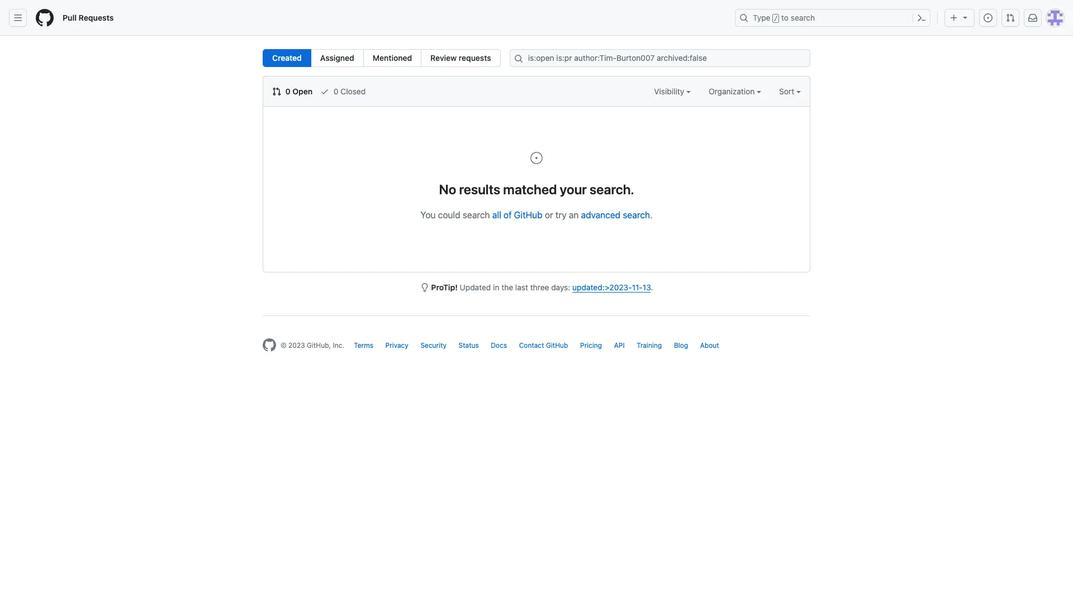 Task type: describe. For each thing, give the bounding box(es) containing it.
could
[[438, 210, 461, 220]]

training link
[[637, 342, 662, 350]]

docs
[[491, 342, 507, 350]]

type
[[753, 13, 771, 22]]

training
[[637, 342, 662, 350]]

triangle down image
[[961, 13, 970, 22]]

terms
[[354, 342, 373, 350]]

protip! updated in the last three days: updated:>2023-11-13 .
[[431, 283, 653, 292]]

0 vertical spatial .
[[650, 210, 653, 220]]

issue opened image
[[530, 152, 543, 165]]

open
[[293, 87, 313, 96]]

0 horizontal spatial github
[[514, 210, 543, 220]]

notifications image
[[1029, 13, 1038, 22]]

1 vertical spatial homepage image
[[263, 339, 276, 352]]

security link
[[421, 342, 447, 350]]

all
[[492, 210, 501, 220]]

assigned link
[[311, 49, 364, 67]]

0 open
[[283, 87, 313, 96]]

2023
[[289, 342, 305, 350]]

contact
[[519, 342, 544, 350]]

try
[[556, 210, 567, 220]]

last
[[515, 283, 528, 292]]

your
[[560, 182, 587, 197]]

command palette image
[[917, 13, 926, 22]]

results
[[459, 182, 500, 197]]

git pull request image inside 0 open link
[[272, 87, 281, 96]]

of
[[504, 210, 512, 220]]

contact github
[[519, 342, 568, 350]]

about link
[[700, 342, 719, 350]]

blog
[[674, 342, 688, 350]]

you could search all of github or try an advanced search .
[[421, 210, 653, 220]]

0 closed
[[332, 87, 366, 96]]

search image
[[514, 54, 523, 63]]

updated
[[460, 283, 491, 292]]

requests
[[459, 53, 491, 63]]

review requests
[[431, 53, 491, 63]]

updated:>2023-
[[573, 283, 632, 292]]

0 for open
[[285, 87, 291, 96]]

github,
[[307, 342, 331, 350]]

1 vertical spatial github
[[546, 342, 568, 350]]

search.
[[590, 182, 634, 197]]

an
[[569, 210, 579, 220]]

api
[[614, 342, 625, 350]]

review
[[431, 53, 457, 63]]

0 horizontal spatial search
[[463, 210, 490, 220]]

visibility button
[[654, 86, 691, 97]]

updated:>2023-11-13 link
[[573, 283, 651, 292]]

0 vertical spatial git pull request image
[[1006, 13, 1015, 22]]

privacy
[[386, 342, 409, 350]]

check image
[[320, 87, 329, 96]]

closed
[[341, 87, 366, 96]]

11-
[[632, 283, 643, 292]]



Task type: locate. For each thing, give the bounding box(es) containing it.
search
[[791, 13, 815, 22], [463, 210, 490, 220], [623, 210, 650, 220]]

Search all issues text field
[[510, 49, 811, 67]]

you
[[421, 210, 436, 220]]

created link
[[263, 49, 311, 67]]

type / to search
[[753, 13, 815, 22]]

about
[[700, 342, 719, 350]]

search down search.
[[623, 210, 650, 220]]

light bulb image
[[420, 283, 429, 292]]

requests
[[79, 13, 114, 22]]

sort
[[779, 87, 795, 96]]

0 for closed
[[334, 87, 339, 96]]

matched
[[503, 182, 557, 197]]

0 left open
[[285, 87, 291, 96]]

privacy link
[[386, 342, 409, 350]]

blog link
[[674, 342, 688, 350]]

pull
[[63, 13, 77, 22]]

contact github link
[[519, 342, 568, 350]]

0 right the check icon
[[334, 87, 339, 96]]

protip!
[[431, 283, 458, 292]]

mentioned
[[373, 53, 412, 63]]

0
[[285, 87, 291, 96], [334, 87, 339, 96]]

homepage image
[[36, 9, 54, 27], [263, 339, 276, 352]]

1 0 from the left
[[285, 87, 291, 96]]

/
[[774, 15, 778, 22]]

all of github link
[[492, 210, 543, 220]]

pricing
[[580, 342, 602, 350]]

security
[[421, 342, 447, 350]]

github right of
[[514, 210, 543, 220]]

. right 11-
[[651, 283, 653, 292]]

docs link
[[491, 342, 507, 350]]

. right advanced
[[650, 210, 653, 220]]

issue opened image
[[984, 13, 993, 22]]

13
[[643, 283, 651, 292]]

days:
[[551, 283, 570, 292]]

1 horizontal spatial search
[[623, 210, 650, 220]]

github
[[514, 210, 543, 220], [546, 342, 568, 350]]

no
[[439, 182, 456, 197]]

advanced
[[581, 210, 621, 220]]

git pull request image left 0 open
[[272, 87, 281, 96]]

0 open link
[[272, 86, 313, 97]]

assigned
[[320, 53, 354, 63]]

visibility
[[654, 87, 687, 96]]

1 vertical spatial .
[[651, 283, 653, 292]]

organization button
[[709, 86, 761, 97]]

pull requests element
[[263, 49, 501, 67]]

sort button
[[779, 86, 801, 97]]

homepage image left pull
[[36, 9, 54, 27]]

0 horizontal spatial git pull request image
[[272, 87, 281, 96]]

1 horizontal spatial github
[[546, 342, 568, 350]]

status link
[[459, 342, 479, 350]]

2 horizontal spatial search
[[791, 13, 815, 22]]

created
[[272, 53, 302, 63]]

©
[[281, 342, 287, 350]]

terms link
[[354, 342, 373, 350]]

plus image
[[950, 13, 959, 22]]

github right the contact
[[546, 342, 568, 350]]

0 horizontal spatial 0
[[285, 87, 291, 96]]

© 2023 github, inc.
[[281, 342, 344, 350]]

.
[[650, 210, 653, 220], [651, 283, 653, 292]]

0 vertical spatial homepage image
[[36, 9, 54, 27]]

search left all
[[463, 210, 490, 220]]

0 horizontal spatial homepage image
[[36, 9, 54, 27]]

api link
[[614, 342, 625, 350]]

status
[[459, 342, 479, 350]]

1 vertical spatial git pull request image
[[272, 87, 281, 96]]

or
[[545, 210, 553, 220]]

the
[[502, 283, 513, 292]]

Issues search field
[[510, 49, 811, 67]]

2 0 from the left
[[334, 87, 339, 96]]

1 horizontal spatial git pull request image
[[1006, 13, 1015, 22]]

mentioned link
[[363, 49, 422, 67]]

git pull request image left notifications icon
[[1006, 13, 1015, 22]]

three
[[530, 283, 549, 292]]

no results matched your search.
[[439, 182, 634, 197]]

search right the to
[[791, 13, 815, 22]]

0 vertical spatial github
[[514, 210, 543, 220]]

1 horizontal spatial 0
[[334, 87, 339, 96]]

organization
[[709, 87, 757, 96]]

0 closed link
[[320, 86, 366, 97]]

advanced search link
[[581, 210, 650, 220]]

pricing link
[[580, 342, 602, 350]]

pull requests
[[63, 13, 114, 22]]

inc.
[[333, 342, 344, 350]]

homepage image left ©
[[263, 339, 276, 352]]

1 horizontal spatial homepage image
[[263, 339, 276, 352]]

git pull request image
[[1006, 13, 1015, 22], [272, 87, 281, 96]]

to
[[782, 13, 789, 22]]

in
[[493, 283, 500, 292]]

review requests link
[[421, 49, 501, 67]]



Task type: vqa. For each thing, say whether or not it's contained in the screenshot.
Docs
yes



